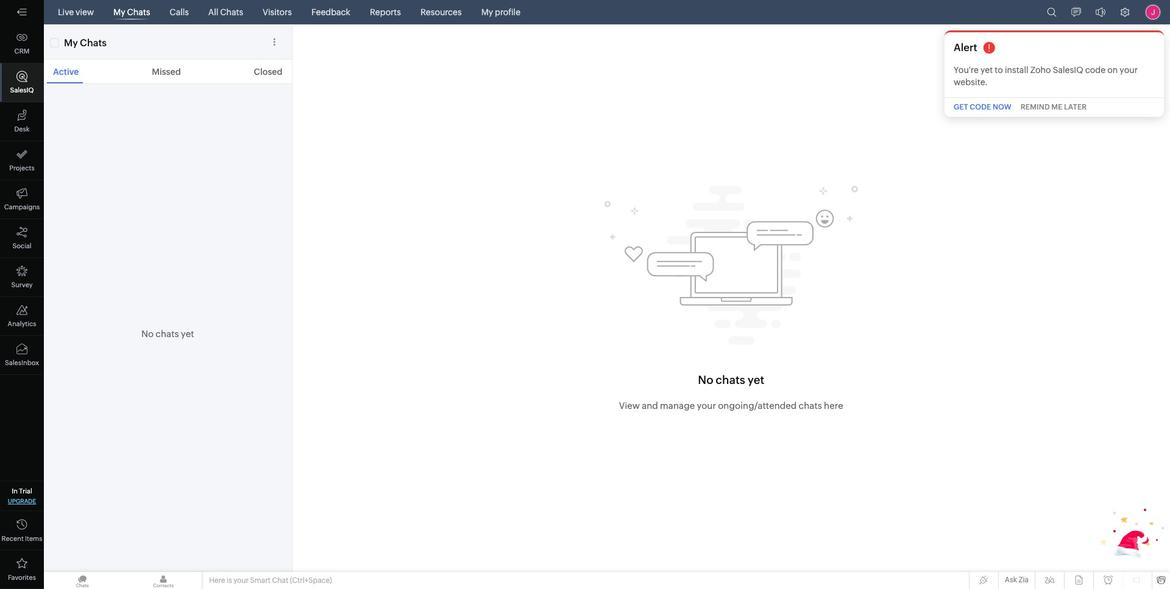 Task type: locate. For each thing, give the bounding box(es) containing it.
1 my from the left
[[113, 7, 125, 17]]

view
[[76, 7, 94, 17]]

ask zia
[[1005, 577, 1029, 585]]

message board image
[[1071, 7, 1081, 17]]

crm
[[14, 48, 30, 55]]

salesinbox link
[[0, 336, 44, 375]]

salesiq link
[[0, 63, 44, 102]]

upgrade
[[8, 499, 36, 505]]

trial
[[19, 488, 32, 496]]

1 horizontal spatial my
[[481, 7, 493, 17]]

my right view on the top of page
[[113, 7, 125, 17]]

analytics
[[8, 321, 36, 328]]

chats image
[[44, 573, 121, 590]]

desk link
[[0, 102, 44, 141]]

visitors
[[263, 7, 292, 17]]

survey
[[11, 282, 33, 289]]

recent items
[[2, 536, 42, 543]]

salesiq
[[10, 87, 34, 94]]

is
[[227, 577, 232, 586]]

crm link
[[0, 24, 44, 63]]

my left profile
[[481, 7, 493, 17]]

all chats
[[208, 7, 243, 17]]

my
[[113, 7, 125, 17], [481, 7, 493, 17]]

1 horizontal spatial chats
[[220, 7, 243, 17]]

feedback link
[[306, 0, 355, 24]]

feedback
[[311, 7, 350, 17]]

in
[[12, 488, 18, 496]]

chats left calls at the left top of page
[[127, 7, 150, 17]]

2 my from the left
[[481, 7, 493, 17]]

social
[[12, 243, 31, 250]]

projects link
[[0, 141, 44, 180]]

live view
[[58, 7, 94, 17]]

profile
[[495, 7, 521, 17]]

chats right all
[[220, 7, 243, 17]]

contacts image
[[125, 573, 202, 590]]

0 horizontal spatial chats
[[127, 7, 150, 17]]

here is your smart chat (ctrl+space)
[[209, 577, 332, 586]]

1 chats from the left
[[127, 7, 150, 17]]

reports link
[[365, 0, 406, 24]]

projects
[[9, 165, 35, 172]]

my profile
[[481, 7, 521, 17]]

my profile link
[[476, 0, 525, 24]]

calls
[[170, 7, 189, 17]]

zia
[[1019, 577, 1029, 585]]

resources link
[[416, 0, 467, 24]]

favorites
[[8, 575, 36, 582]]

reports
[[370, 7, 401, 17]]

0 horizontal spatial my
[[113, 7, 125, 17]]

campaigns link
[[0, 180, 44, 219]]

visitors link
[[258, 0, 297, 24]]

chats
[[127, 7, 150, 17], [220, 7, 243, 17]]

my for my chats
[[113, 7, 125, 17]]

my chats
[[113, 7, 150, 17]]

ask
[[1005, 577, 1017, 585]]

recent
[[2, 536, 24, 543]]

2 chats from the left
[[220, 7, 243, 17]]



Task type: describe. For each thing, give the bounding box(es) containing it.
survey link
[[0, 258, 44, 297]]

smart
[[250, 577, 271, 586]]

analytics link
[[0, 297, 44, 336]]

social link
[[0, 219, 44, 258]]

items
[[25, 536, 42, 543]]

search image
[[1047, 7, 1057, 17]]

toggle chat sounds image
[[1096, 7, 1106, 17]]

all chats link
[[203, 0, 248, 24]]

(ctrl+space)
[[290, 577, 332, 586]]

in trial upgrade
[[8, 488, 36, 505]]

your
[[233, 577, 249, 586]]

configure settings image
[[1120, 7, 1130, 17]]

chats for all chats
[[220, 7, 243, 17]]

resources
[[420, 7, 462, 17]]

desk
[[14, 126, 30, 133]]

live
[[58, 7, 74, 17]]

chat
[[272, 577, 288, 586]]

my chats link
[[109, 0, 155, 24]]

campaigns
[[4, 204, 40, 211]]

calls link
[[165, 0, 194, 24]]

salesinbox
[[5, 360, 39, 367]]

here
[[209, 577, 225, 586]]

chats for my chats
[[127, 7, 150, 17]]

my for my profile
[[481, 7, 493, 17]]

live view link
[[53, 0, 99, 24]]

all
[[208, 7, 218, 17]]



Task type: vqa. For each thing, say whether or not it's contained in the screenshot.
analytics link
yes



